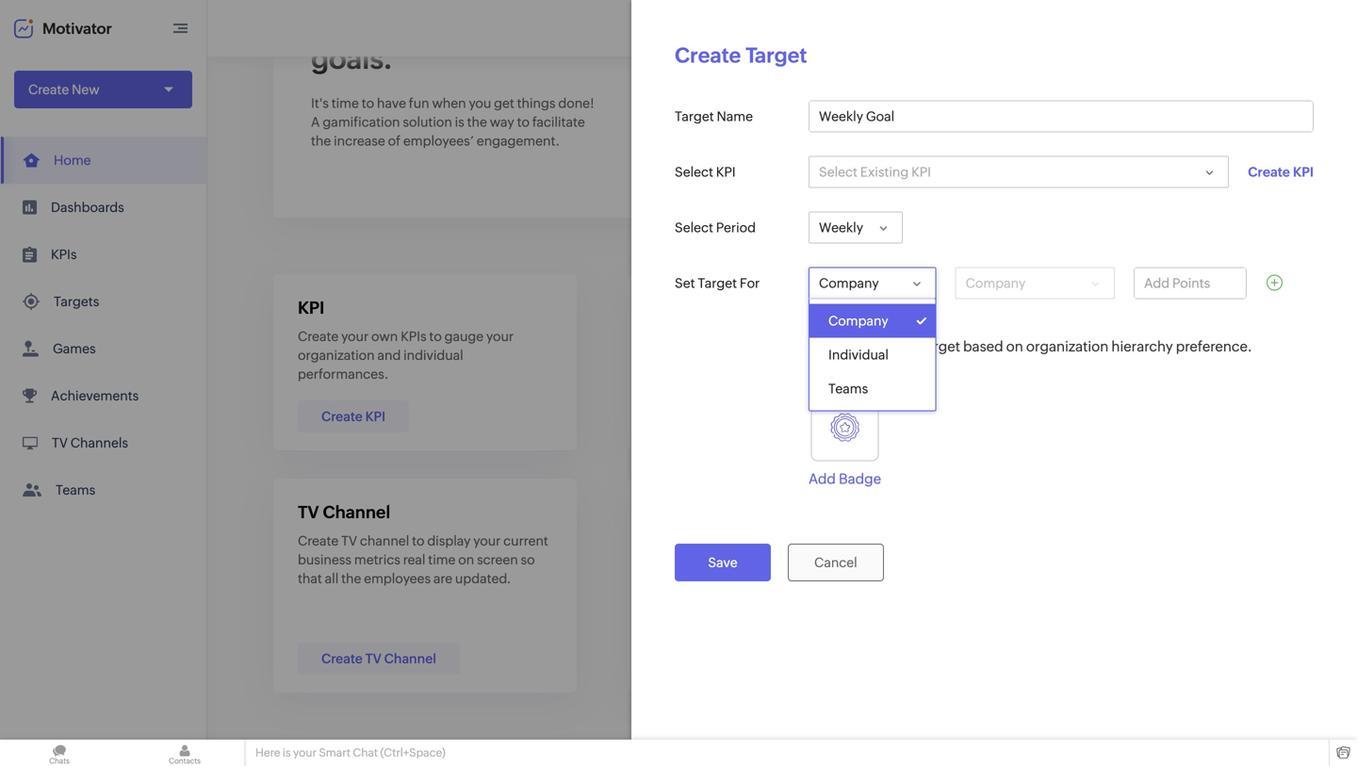 Task type: locate. For each thing, give the bounding box(es) containing it.
Add Points text field
[[1135, 268, 1246, 298]]

2 horizontal spatial is
[[698, 533, 707, 549]]

their
[[1141, 348, 1170, 363], [774, 552, 802, 567]]

on up updated.
[[458, 552, 474, 567]]

and right 'games'
[[1136, 329, 1159, 344]]

time up 'are'
[[428, 552, 456, 567]]

1 horizontal spatial their
[[1141, 348, 1170, 363]]

a up save in the bottom right of the page
[[710, 533, 717, 549]]

and inside the start creating games and motivate your employees to achieve their goals enthusiastically.
[[1136, 329, 1159, 344]]

0 vertical spatial the
[[467, 115, 487, 130]]

1 horizontal spatial is
[[455, 115, 464, 130]]

0 vertical spatial is
[[455, 115, 464, 130]]

you for when
[[469, 96, 491, 111]]

target up the name
[[746, 43, 807, 67]]

0 horizontal spatial a
[[311, 115, 320, 130]]

0 vertical spatial their
[[1141, 348, 1170, 363]]

the
[[467, 115, 487, 130], [311, 133, 331, 148], [341, 571, 361, 586]]

0 horizontal spatial teams
[[56, 483, 95, 498]]

1 horizontal spatial achieve
[[723, 552, 771, 567]]

team up "together"
[[664, 533, 695, 549]]

teams down individual
[[828, 381, 868, 396]]

0 vertical spatial teams
[[828, 381, 868, 396]]

your down 'setting' at the top of page
[[652, 367, 679, 382]]

a team is a group of individuals working together to achieve their goal.
[[652, 533, 894, 567]]

focused
[[775, 348, 825, 363]]

1 horizontal spatial and
[[652, 348, 676, 363]]

and down the own
[[377, 348, 401, 363]]

0 vertical spatial a
[[738, 367, 745, 382]]

employees inside create tv channel to display your current business metrics real time on screen so that all the employees are updated.
[[364, 571, 431, 586]]

on down keep
[[828, 348, 844, 363]]

0 vertical spatial channel
[[323, 503, 390, 522]]

goals
[[1172, 348, 1205, 363], [682, 367, 715, 382]]

team
[[741, 348, 773, 363], [664, 533, 695, 549]]

to inside "a team is a group of individuals working together to achieve their goal."
[[708, 552, 721, 567]]

done!
[[558, 96, 594, 111]]

their inside the start creating games and motivate your employees to achieve their goals enthusiastically.
[[1141, 348, 1170, 363]]

0 horizontal spatial achieve
[[345, 10, 449, 42]]

a inside "a team is a group of individuals working together to achieve their goal."
[[652, 533, 661, 549]]

the left way
[[467, 115, 487, 130]]

so
[[521, 552, 535, 567]]

and inside create your own kpis to gauge your organization and individual performances.
[[377, 348, 401, 363]]

list box
[[810, 299, 936, 410]]

teams option
[[810, 372, 936, 406]]

channel up channel at bottom left
[[323, 503, 390, 522]]

1 vertical spatial team
[[664, 533, 695, 549]]

individuals
[[775, 533, 841, 549]]

to up real
[[412, 533, 425, 549]]

on
[[1006, 338, 1023, 355], [828, 348, 844, 363], [458, 552, 474, 567]]

game
[[1006, 298, 1054, 318]]

1 vertical spatial time
[[428, 552, 456, 567]]

1 vertical spatial goals
[[682, 367, 715, 382]]

select down target name
[[675, 164, 713, 180]]

list box containing company
[[810, 299, 936, 410]]

are
[[433, 571, 452, 586]]

0 vertical spatial team
[[741, 348, 773, 363]]

on inside create tv channel to display your current business metrics real time on screen so that all the employees are updated.
[[458, 552, 474, 567]]

employees
[[1006, 348, 1073, 363], [364, 571, 431, 586]]

you inside it's time to have fun when you get things done! a gamification solution is the way to facilitate the increase of employees' engagement.
[[469, 96, 491, 111]]

time inside create tv channel to display your current business metrics real time on screen so that all the employees are updated.
[[428, 552, 456, 567]]

0 horizontal spatial organization
[[298, 348, 375, 363]]

a right for on the top right
[[738, 367, 745, 382]]

1 horizontal spatial the
[[341, 571, 361, 586]]

of right increase
[[388, 133, 401, 148]]

1 horizontal spatial on
[[828, 348, 844, 363]]

1 vertical spatial create kpi
[[321, 409, 386, 424]]

achieve inside the start creating games and motivate your employees to achieve their goals enthusiastically.
[[1091, 348, 1139, 363]]

teams inside option
[[828, 381, 868, 396]]

create kpi
[[1248, 164, 1314, 180], [321, 409, 386, 424]]

to down creating
[[1076, 348, 1088, 363]]

cancel
[[814, 555, 857, 570]]

performances.
[[298, 367, 389, 382]]

and down 'setting' at the top of page
[[652, 348, 676, 363]]

motivate
[[1162, 329, 1216, 344]]

employees down real
[[364, 571, 431, 586]]

on right based
[[1006, 338, 1023, 355]]

their down motivate
[[1141, 348, 1170, 363]]

increase
[[334, 133, 385, 148]]

achieve down group
[[723, 552, 771, 567]]

is down when
[[455, 115, 464, 130]]

create
[[675, 43, 741, 67], [28, 82, 69, 97], [1248, 164, 1290, 180], [298, 329, 339, 344], [321, 409, 363, 424], [298, 533, 339, 549], [321, 651, 363, 666]]

you left get
[[469, 96, 491, 111]]

2 select from the top
[[675, 220, 713, 235]]

select for select period
[[675, 220, 713, 235]]

0 horizontal spatial is
[[283, 746, 291, 759]]

0 vertical spatial you
[[469, 96, 491, 111]]

1 horizontal spatial you
[[860, 329, 882, 344]]

1 horizontal spatial of
[[760, 533, 772, 549]]

1 horizontal spatial create kpi
[[1248, 164, 1314, 180]]

and
[[1136, 329, 1159, 344], [377, 348, 401, 363], [652, 348, 676, 363]]

create tv channel link
[[298, 643, 460, 675]]

1 horizontal spatial time
[[428, 552, 456, 567]]

1 vertical spatial of
[[760, 533, 772, 549]]

your left smart
[[293, 746, 317, 759]]

you inside "setting up sales targets help keep you and your sales team focused on achieving your goals for a specific time."
[[860, 329, 882, 344]]

0 vertical spatial a
[[311, 115, 320, 130]]

1 vertical spatial the
[[311, 133, 331, 148]]

list
[[0, 137, 206, 514]]

0 horizontal spatial employees
[[364, 571, 431, 586]]

1 vertical spatial their
[[774, 552, 802, 567]]

individual option
[[810, 338, 936, 372]]

0 vertical spatial sales
[[718, 329, 749, 344]]

0 vertical spatial employees
[[1006, 348, 1073, 363]]

time up gamification
[[331, 96, 359, 111]]

0 vertical spatial create kpi
[[1248, 164, 1314, 180]]

a
[[311, 115, 320, 130], [652, 533, 661, 549]]

goals down motivate
[[1172, 348, 1205, 363]]

tv
[[52, 435, 68, 450], [298, 503, 319, 522], [341, 533, 357, 549], [365, 651, 382, 666]]

1 vertical spatial a
[[710, 533, 717, 549]]

0 horizontal spatial on
[[458, 552, 474, 567]]

organization up enthusiastically. on the right top of page
[[1026, 338, 1109, 355]]

is inside it's time to have fun when you get things done! a gamification solution is the way to facilitate the increase of employees' engagement.
[[455, 115, 464, 130]]

to up gamification
[[362, 96, 374, 111]]

1 horizontal spatial goals
[[1172, 348, 1205, 363]]

to up individual
[[429, 329, 442, 344]]

channel down 'are'
[[384, 651, 436, 666]]

select left period
[[675, 220, 713, 235]]

target for create
[[746, 43, 807, 67]]

organization inside create your own kpis to gauge your organization and individual performances.
[[298, 348, 375, 363]]

you
[[469, 96, 491, 111], [860, 329, 882, 344]]

1 horizontal spatial a
[[652, 533, 661, 549]]

is right here
[[283, 746, 291, 759]]

kpis up individual
[[401, 329, 427, 344]]

0 horizontal spatial and
[[377, 348, 401, 363]]

0 vertical spatial achieve
[[345, 10, 449, 42]]

0 vertical spatial company
[[819, 276, 879, 291]]

0 horizontal spatial their
[[774, 552, 802, 567]]

screen
[[477, 552, 518, 567]]

and inside "setting up sales targets help keep you and your sales team focused on achieving your goals for a specific time."
[[652, 348, 676, 363]]

2 vertical spatial the
[[341, 571, 361, 586]]

start
[[1006, 329, 1036, 344]]

1 vertical spatial kpis
[[401, 329, 427, 344]]

of right group
[[760, 533, 772, 549]]

their inside "a team is a group of individuals working together to achieve their goal."
[[774, 552, 802, 567]]

kpis up targets
[[51, 247, 77, 262]]

channel
[[323, 503, 390, 522], [384, 651, 436, 666]]

help
[[797, 329, 824, 344]]

1 vertical spatial channel
[[384, 651, 436, 666]]

updated.
[[455, 571, 511, 586]]

a
[[738, 367, 745, 382], [710, 533, 717, 549]]

1 vertical spatial achieve
[[1091, 348, 1139, 363]]

company up company option
[[819, 276, 879, 291]]

channel inside create tv channel link
[[384, 651, 436, 666]]

to
[[311, 10, 339, 42], [362, 96, 374, 111], [517, 115, 530, 130], [429, 329, 442, 344], [1076, 348, 1088, 363], [412, 533, 425, 549], [708, 552, 721, 567]]

get
[[494, 96, 514, 111]]

0 horizontal spatial goals
[[682, 367, 715, 382]]

home
[[54, 153, 91, 168]]

setting up sales targets help keep you and your sales team focused on achieving your goals for a specific time.
[[652, 329, 906, 382]]

time
[[331, 96, 359, 111], [428, 552, 456, 567]]

0 horizontal spatial you
[[469, 96, 491, 111]]

team inside "a team is a group of individuals working together to achieve their goal."
[[664, 533, 695, 549]]

sales
[[718, 329, 749, 344], [708, 348, 739, 363]]

1 horizontal spatial a
[[738, 367, 745, 382]]

creating
[[1039, 329, 1089, 344]]

2 horizontal spatial the
[[467, 115, 487, 130]]

real
[[403, 552, 425, 567]]

achieve
[[345, 10, 449, 42], [1091, 348, 1139, 363], [723, 552, 771, 567]]

name
[[717, 109, 753, 124]]

create target
[[675, 43, 807, 67]]

1 select from the top
[[675, 164, 713, 180]]

to achieve your goals.
[[311, 10, 517, 75]]

0 horizontal spatial a
[[710, 533, 717, 549]]

create inside create your own kpis to gauge your organization and individual performances.
[[298, 329, 339, 344]]

0 vertical spatial of
[[388, 133, 401, 148]]

select kpi
[[675, 164, 736, 180]]

is up "together"
[[698, 533, 707, 549]]

1 vertical spatial company
[[828, 313, 888, 328]]

your up screen
[[473, 533, 501, 549]]

1 vertical spatial employees
[[364, 571, 431, 586]]

goals inside the start creating games and motivate your employees to achieve their goals enthusiastically.
[[1172, 348, 1205, 363]]

1 vertical spatial is
[[698, 533, 707, 549]]

company up keep
[[828, 313, 888, 328]]

achieve up have
[[345, 10, 449, 42]]

achieve down 'games'
[[1091, 348, 1139, 363]]

goal.
[[805, 552, 835, 567]]

2 vertical spatial target
[[698, 276, 737, 291]]

your right motivate
[[1219, 329, 1246, 344]]

team inside "setting up sales targets help keep you and your sales team focused on achieving your goals for a specific time."
[[741, 348, 773, 363]]

based
[[963, 338, 1003, 355]]

2 horizontal spatial and
[[1136, 329, 1159, 344]]

organization
[[1026, 338, 1109, 355], [298, 348, 375, 363]]

target left for
[[698, 276, 737, 291]]

0 vertical spatial time
[[331, 96, 359, 111]]

chats image
[[0, 740, 119, 766]]

2 vertical spatial is
[[283, 746, 291, 759]]

fun
[[409, 96, 429, 111]]

show this target based on organization hierarchy preference.
[[854, 338, 1252, 355]]

keep
[[827, 329, 857, 344]]

the down it's
[[311, 133, 331, 148]]

set
[[675, 276, 695, 291]]

select for select kpi
[[675, 164, 713, 180]]

0 vertical spatial target
[[746, 43, 807, 67]]

1 vertical spatial select
[[675, 220, 713, 235]]

0 horizontal spatial create kpi
[[321, 409, 386, 424]]

you up achieving on the top
[[860, 329, 882, 344]]

0 vertical spatial kpis
[[51, 247, 77, 262]]

target
[[921, 338, 960, 355]]

team up specific
[[741, 348, 773, 363]]

1 vertical spatial you
[[860, 329, 882, 344]]

1 vertical spatial teams
[[56, 483, 95, 498]]

0 horizontal spatial the
[[311, 133, 331, 148]]

kpis
[[51, 247, 77, 262], [401, 329, 427, 344]]

to inside to achieve your goals.
[[311, 10, 339, 42]]

to down group
[[708, 552, 721, 567]]

for
[[740, 276, 760, 291]]

kpi
[[716, 164, 736, 180], [1293, 164, 1314, 180], [298, 298, 324, 318], [365, 409, 386, 424]]

0 vertical spatial select
[[675, 164, 713, 180]]

organization up 'performances.'
[[298, 348, 375, 363]]

teams down tv channels
[[56, 483, 95, 498]]

employees up enthusiastically. on the right top of page
[[1006, 348, 1073, 363]]

1 horizontal spatial teams
[[828, 381, 868, 396]]

their down the individuals
[[774, 552, 802, 567]]

way
[[490, 115, 514, 130]]

goals left for on the top right
[[682, 367, 715, 382]]

None text field
[[810, 101, 1313, 131]]

of inside it's time to have fun when you get things done! a gamification solution is the way to facilitate the increase of employees' engagement.
[[388, 133, 401, 148]]

sales right up
[[718, 329, 749, 344]]

tv channels
[[52, 435, 128, 450]]

2 vertical spatial achieve
[[723, 552, 771, 567]]

of
[[388, 133, 401, 148], [760, 533, 772, 549]]

achieve inside "a team is a group of individuals working together to achieve their goal."
[[723, 552, 771, 567]]

0 horizontal spatial kpis
[[51, 247, 77, 262]]

2 horizontal spatial achieve
[[1091, 348, 1139, 363]]

to up it's
[[311, 10, 339, 42]]

teams
[[828, 381, 868, 396], [56, 483, 95, 498]]

1 vertical spatial a
[[652, 533, 661, 549]]

a up "together"
[[652, 533, 661, 549]]

a down it's
[[311, 115, 320, 130]]

0 horizontal spatial team
[[664, 533, 695, 549]]

metrics
[[354, 552, 400, 567]]

1 horizontal spatial employees
[[1006, 348, 1073, 363]]

1 horizontal spatial team
[[741, 348, 773, 363]]

your up get
[[456, 10, 517, 42]]

0 horizontal spatial of
[[388, 133, 401, 148]]

sales up for on the top right
[[708, 348, 739, 363]]

the right all
[[341, 571, 361, 586]]

0 horizontal spatial time
[[331, 96, 359, 111]]

target left the name
[[675, 109, 714, 124]]

to up 'engagement.'
[[517, 115, 530, 130]]

1 horizontal spatial kpis
[[401, 329, 427, 344]]

display
[[427, 533, 471, 549]]

add
[[809, 471, 836, 487]]

your right gauge
[[486, 329, 514, 344]]

0 vertical spatial goals
[[1172, 348, 1205, 363]]

specific
[[748, 367, 796, 382]]

the inside create tv channel to display your current business metrics real time on screen so that all the employees are updated.
[[341, 571, 361, 586]]



Task type: vqa. For each thing, say whether or not it's contained in the screenshot.
their
yes



Task type: describe. For each thing, give the bounding box(es) containing it.
kpis inside list
[[51, 247, 77, 262]]

contacts image
[[125, 740, 244, 766]]

your down up
[[678, 348, 706, 363]]

company inside option
[[828, 313, 888, 328]]

it's time to have fun when you get things done! a gamification solution is the way to facilitate the increase of employees' engagement.
[[311, 96, 594, 148]]

channel
[[360, 533, 409, 549]]

employees inside the start creating games and motivate your employees to achieve their goals enthusiastically.
[[1006, 348, 1073, 363]]

Company field
[[809, 267, 936, 299]]

motivator
[[42, 20, 112, 37]]

enthusiastically.
[[1006, 367, 1104, 382]]

employees'
[[403, 133, 474, 148]]

create new
[[28, 82, 100, 97]]

your left the own
[[341, 329, 369, 344]]

chat
[[353, 746, 378, 759]]

engagement.
[[477, 133, 560, 148]]

here is your smart chat (ctrl+space)
[[255, 746, 446, 759]]

your inside the start creating games and motivate your employees to achieve their goals enthusiastically.
[[1219, 329, 1246, 344]]

user image
[[1299, 13, 1329, 43]]

add badge
[[809, 471, 881, 487]]

your inside to achieve your goals.
[[456, 10, 517, 42]]

target for set
[[698, 276, 737, 291]]

current
[[503, 533, 548, 549]]

goals.
[[311, 42, 393, 75]]

tv channel
[[298, 503, 390, 522]]

create your own kpis to gauge your organization and individual performances.
[[298, 329, 514, 382]]

individual
[[404, 348, 463, 363]]

to inside create your own kpis to gauge your organization and individual performances.
[[429, 329, 442, 344]]

channels
[[70, 435, 128, 450]]

facilitate
[[532, 115, 585, 130]]

own
[[371, 329, 398, 344]]

save button
[[675, 544, 771, 582]]

2 horizontal spatial on
[[1006, 338, 1023, 355]]

create tv channel
[[321, 651, 436, 666]]

on inside "setting up sales targets help keep you and your sales team focused on achieving your goals for a specific time."
[[828, 348, 844, 363]]

company option
[[810, 304, 936, 338]]

games
[[53, 341, 96, 356]]

when
[[432, 96, 466, 111]]

have
[[377, 96, 406, 111]]

is inside "a team is a group of individuals working together to achieve their goal."
[[698, 533, 707, 549]]

achieve inside to achieve your goals.
[[345, 10, 449, 42]]

all
[[325, 571, 339, 586]]

a inside "a team is a group of individuals working together to achieve their goal."
[[710, 533, 717, 549]]

time.
[[799, 367, 830, 382]]

tv inside list
[[52, 435, 68, 450]]

badge
[[839, 471, 881, 487]]

smart
[[319, 746, 351, 759]]

create tv channel to display your current business metrics real time on screen so that all the employees are updated.
[[298, 533, 548, 586]]

start creating games and motivate your employees to achieve their goals enthusiastically.
[[1006, 329, 1246, 382]]

select period
[[675, 220, 756, 235]]

tv inside create tv channel to display your current business metrics real time on screen so that all the employees are updated.
[[341, 533, 357, 549]]

together
[[652, 552, 705, 567]]

targets
[[751, 329, 795, 344]]

achievements
[[51, 388, 139, 403]]

cancel button
[[788, 544, 884, 582]]

up
[[699, 329, 716, 344]]

your inside create tv channel to display your current business metrics real time on screen so that all the employees are updated.
[[473, 533, 501, 549]]

here
[[255, 746, 280, 759]]

dashboards
[[51, 200, 124, 215]]

list containing home
[[0, 137, 206, 514]]

to inside the start creating games and motivate your employees to achieve their goals enthusiastically.
[[1076, 348, 1088, 363]]

preference.
[[1176, 338, 1252, 355]]

time inside it's time to have fun when you get things done! a gamification solution is the way to facilitate the increase of employees' engagement.
[[331, 96, 359, 111]]

(ctrl+space)
[[380, 746, 446, 759]]

for
[[718, 367, 735, 382]]

hierarchy
[[1112, 338, 1173, 355]]

save
[[708, 555, 738, 570]]

it's
[[311, 96, 329, 111]]

things
[[517, 96, 556, 111]]

that
[[298, 571, 322, 586]]

business
[[298, 552, 352, 567]]

targets
[[54, 294, 99, 309]]

period
[[716, 220, 756, 235]]

a inside it's time to have fun when you get things done! a gamification solution is the way to facilitate the increase of employees' engagement.
[[311, 115, 320, 130]]

1 vertical spatial sales
[[708, 348, 739, 363]]

group
[[720, 533, 757, 549]]

new
[[72, 82, 100, 97]]

gauge
[[445, 329, 484, 344]]

kpis inside create your own kpis to gauge your organization and individual performances.
[[401, 329, 427, 344]]

achieving
[[846, 348, 906, 363]]

this
[[894, 338, 918, 355]]

target name
[[675, 109, 753, 124]]

company inside field
[[819, 276, 879, 291]]

1 vertical spatial target
[[675, 109, 714, 124]]

show
[[854, 338, 891, 355]]

create inside create tv channel to display your current business metrics real time on screen so that all the employees are updated.
[[298, 533, 339, 549]]

working
[[844, 533, 894, 549]]

you for keep
[[860, 329, 882, 344]]

of inside "a team is a group of individuals working together to achieve their goal."
[[760, 533, 772, 549]]

to inside create tv channel to display your current business metrics real time on screen so that all the employees are updated.
[[412, 533, 425, 549]]

goals inside "setting up sales targets help keep you and your sales team focused on achieving your goals for a specific time."
[[682, 367, 715, 382]]

set target for
[[675, 276, 760, 291]]

individual
[[828, 347, 889, 362]]

games
[[1092, 329, 1133, 344]]

gamification
[[323, 115, 400, 130]]

a inside "setting up sales targets help keep you and your sales team focused on achieving your goals for a specific time."
[[738, 367, 745, 382]]

setting
[[652, 329, 697, 344]]

1 horizontal spatial organization
[[1026, 338, 1109, 355]]

solution
[[403, 115, 452, 130]]



